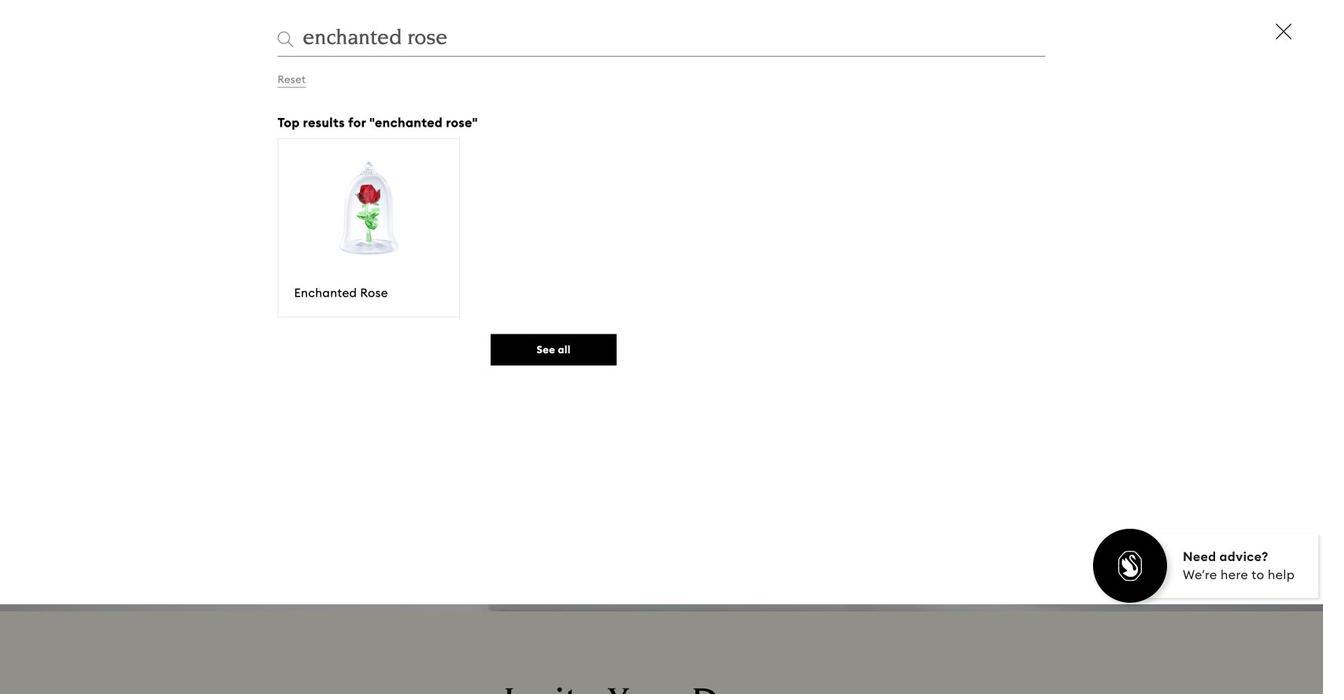 Task type: locate. For each thing, give the bounding box(es) containing it.
live chat icon, click to open the live chat pane. image
[[1091, 527, 1323, 612]]

left-locator image image
[[166, 74, 175, 87]]

Search field
[[303, 27, 1046, 57]]

region
[[71, 73, 307, 86]]

search image image
[[1131, 217, 1145, 232]]

country-selector image image
[[20, 74, 33, 87]]



Task type: vqa. For each thing, say whether or not it's contained in the screenshot.
first WILL from the right
no



Task type: describe. For each thing, give the bounding box(es) containing it.
left-wishlist image image
[[1292, 77, 1304, 87]]

cart-mobile image image
[[1188, 217, 1200, 231]]

left login image
[[1171, 76, 1180, 86]]

swarovski image
[[384, 110, 939, 186]]



